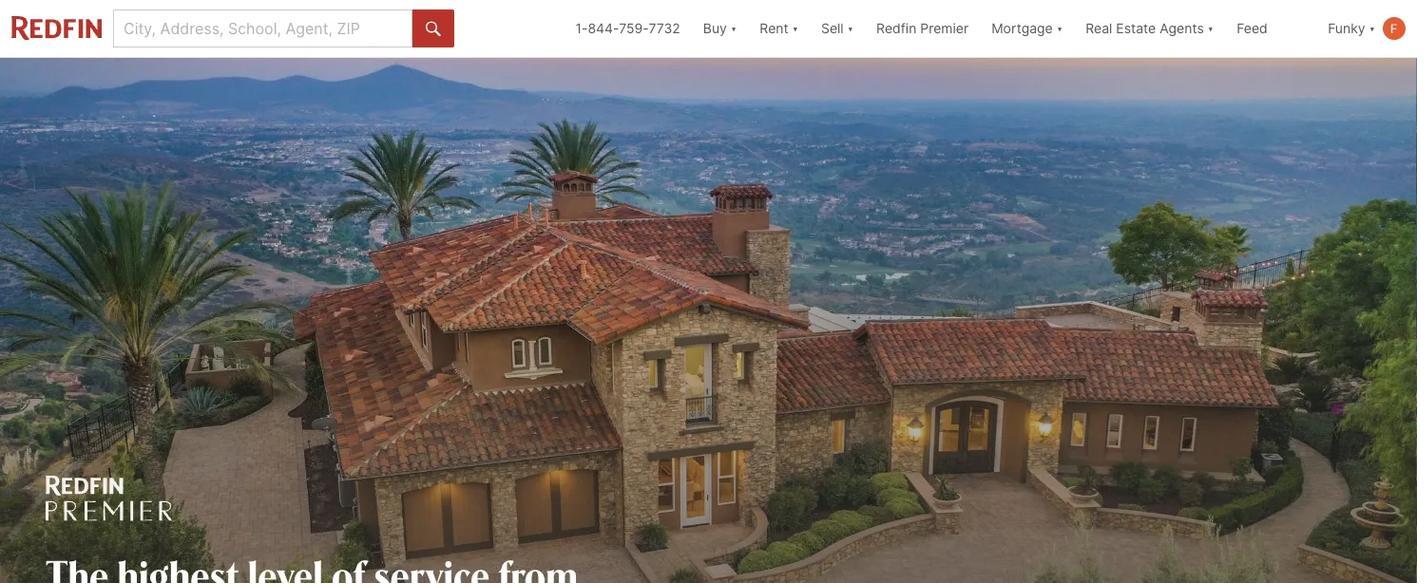 Task type: locate. For each thing, give the bounding box(es) containing it.
redfin premier
[[876, 20, 969, 37]]

funky
[[1328, 20, 1366, 37]]

▾ right buy
[[731, 20, 737, 37]]

1-
[[576, 20, 588, 37]]

844-
[[588, 20, 619, 37]]

4 ▾ from the left
[[1057, 20, 1063, 37]]

▾ right mortgage
[[1057, 20, 1063, 37]]

6 ▾ from the left
[[1369, 20, 1375, 37]]

buy
[[703, 20, 727, 37]]

▾ right rent
[[792, 20, 798, 37]]

2 ▾ from the left
[[792, 20, 798, 37]]

759-
[[619, 20, 649, 37]]

▾ right agents
[[1208, 20, 1214, 37]]

1-844-759-7732
[[576, 20, 680, 37]]

▾ right sell
[[848, 20, 854, 37]]

City, Address, School, Agent, ZIP search field
[[113, 10, 412, 48]]

premier logo image
[[46, 476, 172, 521]]

3 ▾ from the left
[[848, 20, 854, 37]]

buy ▾ button
[[703, 0, 737, 57]]

▾ for sell ▾
[[848, 20, 854, 37]]

▾ left 'user photo'
[[1369, 20, 1375, 37]]

▾
[[731, 20, 737, 37], [792, 20, 798, 37], [848, 20, 854, 37], [1057, 20, 1063, 37], [1208, 20, 1214, 37], [1369, 20, 1375, 37]]

rent ▾ button
[[748, 0, 810, 57]]

buy ▾ button
[[692, 0, 748, 57]]

user photo image
[[1383, 17, 1406, 40]]

1-844-759-7732 link
[[576, 20, 680, 37]]

1 ▾ from the left
[[731, 20, 737, 37]]

5 ▾ from the left
[[1208, 20, 1214, 37]]

feed
[[1237, 20, 1268, 37]]

rent ▾ button
[[760, 0, 798, 57]]

mortgage
[[992, 20, 1053, 37]]

sell
[[821, 20, 844, 37]]

▾ for rent ▾
[[792, 20, 798, 37]]

sell ▾
[[821, 20, 854, 37]]

premier
[[920, 20, 969, 37]]

real estate agents ▾ button
[[1074, 0, 1225, 57]]

▾ inside dropdown button
[[1208, 20, 1214, 37]]

mortgage ▾ button
[[980, 0, 1074, 57]]

rent ▾
[[760, 20, 798, 37]]



Task type: vqa. For each thing, say whether or not it's contained in the screenshot.
Any on the top of the page
no



Task type: describe. For each thing, give the bounding box(es) containing it.
buy ▾
[[703, 20, 737, 37]]

real estate agents ▾
[[1086, 20, 1214, 37]]

agents
[[1160, 20, 1204, 37]]

redfin premier button
[[865, 0, 980, 57]]

feed button
[[1225, 0, 1317, 57]]

sell ▾ button
[[810, 0, 865, 57]]

▾ for funky ▾
[[1369, 20, 1375, 37]]

estate
[[1116, 20, 1156, 37]]

real estate agents ▾ link
[[1086, 0, 1214, 57]]

sell ▾ button
[[821, 0, 854, 57]]

redfin
[[876, 20, 917, 37]]

funky ▾
[[1328, 20, 1375, 37]]

real
[[1086, 20, 1113, 37]]

rent
[[760, 20, 789, 37]]

▾ for mortgage ▾
[[1057, 20, 1063, 37]]

submit search image
[[426, 22, 441, 37]]

7732
[[649, 20, 680, 37]]

▾ for buy ▾
[[731, 20, 737, 37]]

mortgage ▾
[[992, 20, 1063, 37]]

mortgage ▾ button
[[992, 0, 1063, 57]]



